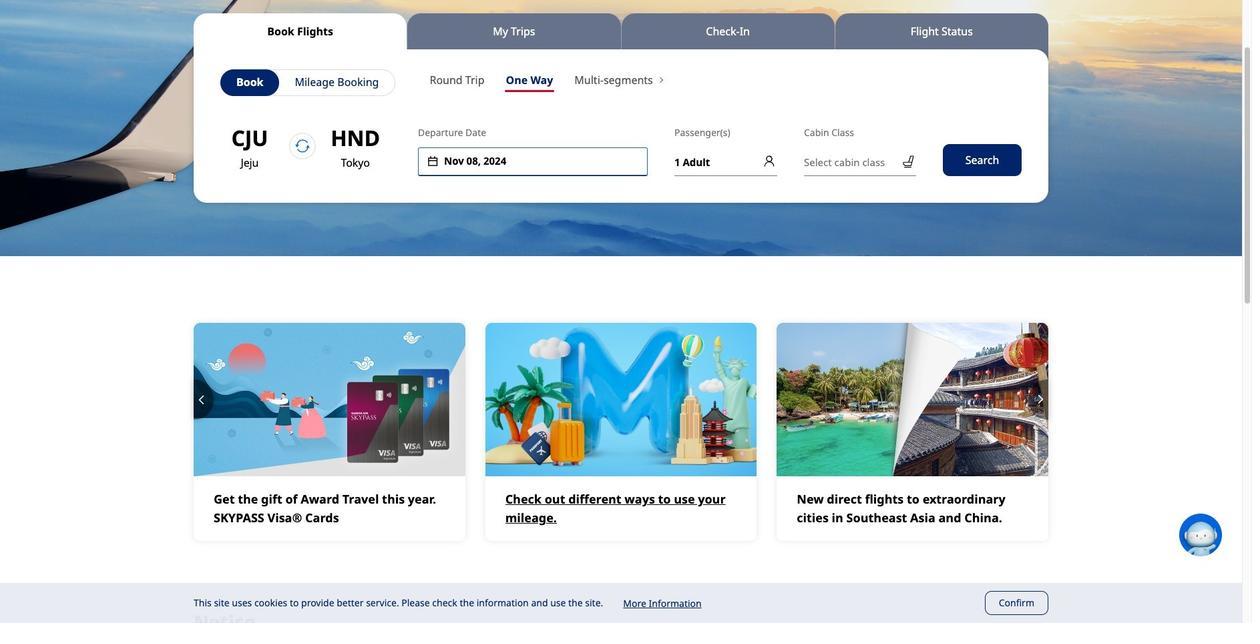 Task type: vqa. For each thing, say whether or not it's contained in the screenshot.
Booking type group
yes



Task type: locate. For each thing, give the bounding box(es) containing it.
itinerary type group
[[419, 69, 564, 95]]

booking type group
[[220, 69, 396, 96]]

tab list
[[194, 13, 1048, 49]]



